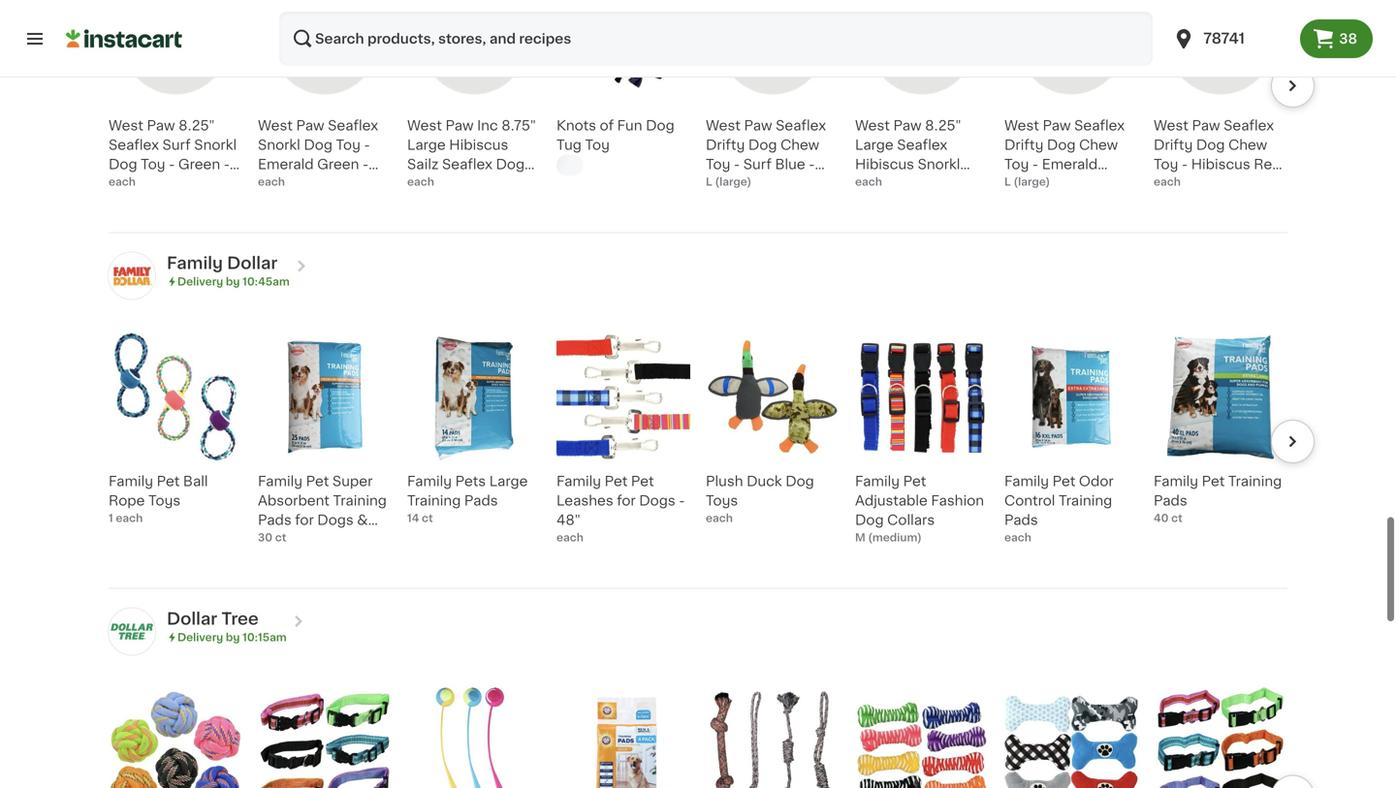 Task type: locate. For each thing, give the bounding box(es) containing it.
family up 14
[[407, 475, 452, 488]]

dog inside family pet adjustable fashion dog collars m (medium)
[[855, 513, 884, 527]]

1 horizontal spatial dogs
[[639, 494, 676, 508]]

None search field
[[279, 12, 1153, 66]]

for
[[617, 494, 636, 508], [295, 513, 314, 527]]

training inside family pets large training pads 14 ct
[[407, 494, 461, 508]]

1 paw from the left
[[147, 119, 175, 132]]

0 horizontal spatial surf
[[162, 138, 191, 152]]

2 l (large) from the left
[[1005, 176, 1050, 187]]

family pet pet leashes for dogs - 48" each
[[557, 475, 685, 543]]

family inside family pets large training pads 14 ct
[[407, 475, 452, 488]]

family up delivery by 10:45am on the top left
[[167, 255, 223, 271]]

1 vertical spatial item carousel region
[[81, 322, 1315, 580]]

west inside west paw seaflex drifty dog chew toy - hibiscus red - l
[[1154, 119, 1189, 132]]

0 horizontal spatial drifty
[[706, 138, 745, 152]]

1 horizontal spatial 8.25"
[[925, 119, 962, 132]]

chew inside west paw seaflex drifty dog chew toy - emerald green - 8.5"
[[1079, 138, 1118, 152]]

dogs left &
[[317, 513, 354, 527]]

l for west paw seaflex drifty dog chew toy - surf blue - 8.5"
[[706, 176, 713, 187]]

78741 button
[[1161, 12, 1301, 66], [1173, 12, 1289, 66]]

2 item carousel region from the top
[[81, 322, 1315, 580]]

paw inside west paw seaflex drifty dog chew toy - hibiscus red - l
[[1192, 119, 1221, 132]]

family up control
[[1005, 475, 1049, 488]]

dollar up 10:45am
[[227, 255, 278, 271]]

1 horizontal spatial ct
[[422, 513, 433, 524]]

1 vertical spatial for
[[295, 513, 314, 527]]

48"
[[557, 513, 581, 527]]

ct right 14
[[422, 513, 433, 524]]

1 toys from the left
[[148, 494, 181, 508]]

chew
[[781, 138, 820, 152], [1079, 138, 1118, 152], [1229, 138, 1268, 152], [888, 177, 926, 190]]

green inside west paw 8.25" seaflex surf snorkl dog toy - green - large
[[178, 157, 220, 171]]

ct right 30
[[275, 532, 286, 543]]

0 horizontal spatial for
[[295, 513, 314, 527]]

1 horizontal spatial l
[[1005, 176, 1011, 187]]

x inside family pet super absorbent training pads for dogs & puppies - 22" x 22"
[[353, 533, 361, 546]]

1 horizontal spatial (large)
[[1014, 176, 1050, 187]]

ct right '40'
[[1172, 513, 1183, 524]]

by down the family dollar
[[226, 276, 240, 287]]

dog inside west paw seaflex drifty dog chew toy - emerald green - 8.5"
[[1047, 138, 1076, 152]]

drifty for emerald
[[1005, 138, 1044, 152]]

fun
[[617, 119, 643, 132]]

dogs right leashes
[[639, 494, 676, 508]]

hibiscus right 'blue'
[[855, 157, 915, 171]]

west for west paw seaflex snorkl dog toy - emerald green - large - 8.5" x 7"
[[258, 119, 293, 132]]

family pet odor control training pads each
[[1005, 475, 1114, 543]]

5 west from the left
[[855, 119, 890, 132]]

surf
[[162, 138, 191, 152], [744, 157, 772, 171]]

0 vertical spatial delivery
[[177, 276, 223, 287]]

west paw seaflex drifty dog chew toy - surf blue - 8.5"
[[706, 119, 826, 190]]

2 toys from the left
[[706, 494, 738, 508]]

item carousel region
[[81, 0, 1315, 224], [81, 322, 1315, 580], [81, 678, 1315, 788]]

toy inside the west paw 8.25" large seaflex hibiscus snorkl dog chew toy
[[930, 177, 955, 190]]

family for family pet ball rope toys 1 each
[[109, 475, 153, 488]]

pads up 30 ct on the bottom left of the page
[[258, 513, 292, 527]]

west inside west paw seaflex snorkl dog toy - emerald green - large - 8.5" x 7"
[[258, 119, 293, 132]]

dog
[[646, 119, 675, 132], [304, 138, 333, 152], [749, 138, 777, 152], [1047, 138, 1076, 152], [1197, 138, 1225, 152], [109, 157, 137, 171], [496, 157, 525, 171], [855, 177, 884, 190], [786, 475, 814, 488], [855, 513, 884, 527]]

snorkl inside west paw 8.25" seaflex surf snorkl dog toy - green - large
[[194, 138, 237, 152]]

1 horizontal spatial x
[[353, 533, 361, 546]]

8.5" for west paw seaflex drifty dog chew toy - surf blue - 8.5"
[[706, 177, 734, 190]]

4 west from the left
[[706, 119, 741, 132]]

hibiscus
[[449, 138, 508, 152], [855, 157, 915, 171], [1192, 157, 1251, 171]]

ct inside family pets large training pads 14 ct
[[422, 513, 433, 524]]

1 item carousel region from the top
[[81, 0, 1315, 224]]

0 vertical spatial item carousel region
[[81, 0, 1315, 224]]

1 by from the top
[[226, 276, 240, 287]]

paw for hibiscus
[[1192, 119, 1221, 132]]

paw for dog
[[446, 119, 474, 132]]

0 horizontal spatial dogs
[[317, 513, 354, 527]]

-
[[364, 138, 370, 152], [169, 157, 175, 171], [224, 157, 230, 171], [363, 157, 369, 171], [734, 157, 740, 171], [809, 157, 815, 171], [1033, 157, 1039, 171], [1182, 157, 1188, 171], [300, 177, 306, 190], [1050, 177, 1056, 190], [1154, 177, 1160, 190], [679, 494, 685, 508], [317, 533, 323, 546]]

of
[[600, 119, 614, 132]]

2 drifty from the left
[[1005, 138, 1044, 152]]

inc
[[477, 119, 498, 132]]

hibiscus left red
[[1192, 157, 1251, 171]]

2 horizontal spatial green
[[1005, 177, 1047, 190]]

west paw seaflex drifty dog chew toy - hibiscus red - l
[[1154, 119, 1282, 190]]

by for dollar
[[226, 276, 240, 287]]

toy inside knots of fun dog tug toy
[[585, 138, 610, 152]]

family up the absorbent
[[258, 475, 303, 488]]

1 horizontal spatial hibiscus
[[855, 157, 915, 171]]

7 pet from the left
[[1202, 475, 1225, 488]]

2 emerald from the left
[[1042, 157, 1098, 171]]

plush
[[706, 475, 743, 488]]

4 pet from the left
[[631, 475, 654, 488]]

drifty inside west paw seaflex drifty dog chew toy - hibiscus red - l
[[1154, 138, 1193, 152]]

paw for -
[[147, 119, 175, 132]]

drifty inside west paw seaflex drifty dog chew toy - emerald green - 8.5"
[[1005, 138, 1044, 152]]

delivery by 10:15am
[[177, 632, 287, 643]]

family pets large training pads 14 ct
[[407, 475, 528, 524]]

toy inside west paw seaflex drifty dog chew toy - hibiscus red - l
[[1154, 157, 1179, 171]]

family up '40'
[[1154, 475, 1199, 488]]

family inside family pet pet leashes for dogs - 48" each
[[557, 475, 601, 488]]

paw inside the west paw 8.25" large seaflex hibiscus snorkl dog chew toy
[[894, 119, 922, 132]]

2 horizontal spatial ct
[[1172, 513, 1183, 524]]

west inside west paw inc 8.75" large hibiscus sailz seaflex dog frisbee disc
[[407, 119, 442, 132]]

8.5" inside west paw seaflex drifty dog chew toy - emerald green - 8.5"
[[1060, 177, 1088, 190]]

0 horizontal spatial l
[[706, 176, 713, 187]]

west
[[109, 119, 143, 132], [258, 119, 293, 132], [407, 119, 442, 132], [706, 119, 741, 132], [855, 119, 890, 132], [1005, 119, 1040, 132], [1154, 119, 1189, 132]]

paw inside west paw 8.25" seaflex surf snorkl dog toy - green - large
[[147, 119, 175, 132]]

for inside family pet pet leashes for dogs - 48" each
[[617, 494, 636, 508]]

38 button
[[1301, 19, 1373, 58]]

paw for emerald
[[1043, 119, 1071, 132]]

0 vertical spatial x
[[341, 177, 349, 190]]

0 horizontal spatial green
[[178, 157, 220, 171]]

2 horizontal spatial 8.5"
[[1060, 177, 1088, 190]]

x
[[341, 177, 349, 190], [353, 533, 361, 546]]

2 horizontal spatial l
[[1164, 177, 1172, 190]]

green inside west paw seaflex drifty dog chew toy - emerald green - 8.5"
[[1005, 177, 1047, 190]]

1 horizontal spatial for
[[617, 494, 636, 508]]

pet
[[157, 475, 180, 488], [306, 475, 329, 488], [605, 475, 628, 488], [631, 475, 654, 488], [904, 475, 927, 488], [1053, 475, 1076, 488], [1202, 475, 1225, 488]]

l for west paw seaflex drifty dog chew toy - emerald green - 8.5"
[[1005, 176, 1011, 187]]

8.5" inside west paw seaflex drifty dog chew toy - surf blue - 8.5"
[[706, 177, 734, 190]]

m
[[855, 532, 866, 543]]

snorkl
[[194, 138, 237, 152], [258, 138, 300, 152], [918, 157, 960, 171]]

drifty for surf
[[706, 138, 745, 152]]

1 78741 button from the left
[[1161, 12, 1301, 66]]

1 vertical spatial x
[[353, 533, 361, 546]]

2 paw from the left
[[296, 119, 324, 132]]

pet for family pet training pads 40 ct
[[1202, 475, 1225, 488]]

2 by from the top
[[226, 632, 240, 643]]

rope
[[109, 494, 145, 508]]

toys down plush
[[706, 494, 738, 508]]

0 horizontal spatial l (large)
[[706, 176, 752, 187]]

0 horizontal spatial toys
[[148, 494, 181, 508]]

west inside the west paw 8.25" large seaflex hibiscus snorkl dog chew toy
[[855, 119, 890, 132]]

family up "rope"
[[109, 475, 153, 488]]

pads down pets
[[464, 494, 498, 508]]

family inside family pet odor control training pads each
[[1005, 475, 1049, 488]]

0 horizontal spatial 22"
[[326, 533, 349, 546]]

22" right puppies
[[326, 533, 349, 546]]

3 drifty from the left
[[1154, 138, 1193, 152]]

1 delivery from the top
[[177, 276, 223, 287]]

22"
[[326, 533, 349, 546], [364, 533, 387, 546]]

seaflex inside west paw seaflex snorkl dog toy - emerald green - large - 8.5" x 7"
[[328, 119, 378, 132]]

2 horizontal spatial drifty
[[1154, 138, 1193, 152]]

toys
[[148, 494, 181, 508], [706, 494, 738, 508]]

drifty inside west paw seaflex drifty dog chew toy - surf blue - 8.5"
[[706, 138, 745, 152]]

6 pet from the left
[[1053, 475, 1076, 488]]

2 horizontal spatial hibiscus
[[1192, 157, 1251, 171]]

dog inside west paw inc 8.75" large hibiscus sailz seaflex dog frisbee disc
[[496, 157, 525, 171]]

8.5"
[[309, 177, 337, 190], [706, 177, 734, 190], [1060, 177, 1088, 190]]

pet for family pet odor control training pads each
[[1053, 475, 1076, 488]]

west inside west paw seaflex drifty dog chew toy - emerald green - 8.5"
[[1005, 119, 1040, 132]]

delivery by 10:45am
[[177, 276, 290, 287]]

0 vertical spatial by
[[226, 276, 240, 287]]

item carousel region containing family pet ball rope toys
[[81, 322, 1315, 580]]

seaflex
[[328, 119, 378, 132], [776, 119, 826, 132], [1075, 119, 1125, 132], [1224, 119, 1274, 132], [109, 138, 159, 152], [897, 138, 948, 152], [442, 157, 493, 171]]

78741
[[1204, 32, 1245, 46]]

0 horizontal spatial 8.25"
[[179, 119, 215, 132]]

1 22" from the left
[[326, 533, 349, 546]]

0 horizontal spatial snorkl
[[194, 138, 237, 152]]

8.25" inside west paw 8.25" seaflex surf snorkl dog toy - green - large
[[179, 119, 215, 132]]

6 paw from the left
[[1043, 119, 1071, 132]]

dollar up delivery by 10:15am
[[167, 611, 217, 627]]

14
[[407, 513, 419, 524]]

1 vertical spatial dogs
[[317, 513, 354, 527]]

8.25"
[[179, 119, 215, 132], [925, 119, 962, 132]]

dogs
[[639, 494, 676, 508], [317, 513, 354, 527]]

0 horizontal spatial emerald
[[258, 157, 314, 171]]

dollar tree image
[[109, 608, 155, 655]]

each inside "family pet ball rope toys 1 each"
[[116, 513, 143, 524]]

family pet training pads 40 ct
[[1154, 475, 1282, 524]]

1 l (large) from the left
[[706, 176, 752, 187]]

blue
[[775, 157, 806, 171]]

0 horizontal spatial hibiscus
[[449, 138, 508, 152]]

knots
[[557, 119, 596, 132]]

large
[[407, 138, 446, 152], [855, 138, 894, 152], [109, 177, 147, 190], [258, 177, 296, 190], [489, 475, 528, 488]]

22" down &
[[364, 533, 387, 546]]

pet inside the family pet training pads 40 ct
[[1202, 475, 1225, 488]]

8.25" inside the west paw 8.25" large seaflex hibiscus snorkl dog chew toy
[[925, 119, 962, 132]]

family inside family pet super absorbent training pads for dogs & puppies - 22" x 22"
[[258, 475, 303, 488]]

toy inside west paw 8.25" seaflex surf snorkl dog toy - green - large
[[141, 157, 165, 171]]

paw inside west paw seaflex drifty dog chew toy - surf blue - 8.5"
[[744, 119, 772, 132]]

seaflex inside west paw seaflex drifty dog chew toy - surf blue - 8.5"
[[776, 119, 826, 132]]

large inside family pets large training pads 14 ct
[[489, 475, 528, 488]]

each inside family pet pet leashes for dogs - 48" each
[[557, 532, 584, 543]]

pet inside family pet super absorbent training pads for dogs & puppies - 22" x 22"
[[306, 475, 329, 488]]

seaflex inside west paw seaflex drifty dog chew toy - emerald green - 8.5"
[[1075, 119, 1125, 132]]

ct
[[422, 513, 433, 524], [1172, 513, 1183, 524], [275, 532, 286, 543]]

0 vertical spatial for
[[617, 494, 636, 508]]

family up adjustable
[[855, 475, 900, 488]]

(large) for surf
[[715, 176, 752, 187]]

hibiscus inside west paw seaflex drifty dog chew toy - hibiscus red - l
[[1192, 157, 1251, 171]]

emerald inside west paw seaflex snorkl dog toy - emerald green - large - 8.5" x 7"
[[258, 157, 314, 171]]

2 8.25" from the left
[[925, 119, 962, 132]]

emerald
[[258, 157, 314, 171], [1042, 157, 1098, 171]]

hibiscus inside the west paw 8.25" large seaflex hibiscus snorkl dog chew toy
[[855, 157, 915, 171]]

family inside the family pet training pads 40 ct
[[1154, 475, 1199, 488]]

0 horizontal spatial 8.5"
[[309, 177, 337, 190]]

1 horizontal spatial snorkl
[[258, 138, 300, 152]]

dollar
[[227, 255, 278, 271], [167, 611, 217, 627]]

west paw seaflex drifty dog chew toy - emerald green - 8.5"
[[1005, 119, 1125, 190]]

1 horizontal spatial green
[[317, 157, 359, 171]]

each
[[109, 176, 136, 187], [258, 176, 285, 187], [407, 176, 434, 187], [855, 176, 882, 187], [1154, 176, 1181, 187], [116, 513, 143, 524], [706, 513, 733, 524], [557, 532, 584, 543], [1005, 532, 1032, 543]]

family inside "family pet ball rope toys 1 each"
[[109, 475, 153, 488]]

pet for family pet super absorbent training pads for dogs & puppies - 22" x 22"
[[306, 475, 329, 488]]

0 horizontal spatial x
[[341, 177, 349, 190]]

family
[[167, 255, 223, 271], [109, 475, 153, 488], [258, 475, 303, 488], [407, 475, 452, 488], [557, 475, 601, 488], [855, 475, 900, 488], [1005, 475, 1049, 488], [1154, 475, 1199, 488]]

paw inside west paw seaflex snorkl dog toy - emerald green - large - 8.5" x 7"
[[296, 119, 324, 132]]

3 item carousel region from the top
[[81, 678, 1315, 788]]

for inside family pet super absorbent training pads for dogs & puppies - 22" x 22"
[[295, 513, 314, 527]]

hibiscus for dog
[[855, 157, 915, 171]]

1 pet from the left
[[157, 475, 180, 488]]

leashes
[[557, 494, 614, 508]]

1 8.5" from the left
[[309, 177, 337, 190]]

family for family pet training pads 40 ct
[[1154, 475, 1199, 488]]

1 horizontal spatial emerald
[[1042, 157, 1098, 171]]

chew for hibiscus
[[1229, 138, 1268, 152]]

chew inside west paw seaflex drifty dog chew toy - surf blue - 8.5"
[[781, 138, 820, 152]]

1 vertical spatial by
[[226, 632, 240, 643]]

family up leashes
[[557, 475, 601, 488]]

2 delivery from the top
[[177, 632, 223, 643]]

2 pet from the left
[[306, 475, 329, 488]]

1 horizontal spatial toys
[[706, 494, 738, 508]]

2 vertical spatial item carousel region
[[81, 678, 1315, 788]]

pads inside family pets large training pads 14 ct
[[464, 494, 498, 508]]

l (large)
[[706, 176, 752, 187], [1005, 176, 1050, 187]]

green for seaflex
[[178, 157, 220, 171]]

for down the absorbent
[[295, 513, 314, 527]]

1 horizontal spatial 8.5"
[[706, 177, 734, 190]]

8.25" for seaflex
[[925, 119, 962, 132]]

7 west from the left
[[1154, 119, 1189, 132]]

3 8.5" from the left
[[1060, 177, 1088, 190]]

1 (large) from the left
[[715, 176, 752, 187]]

1 8.25" from the left
[[179, 119, 215, 132]]

toy inside west paw seaflex drifty dog chew toy - surf blue - 8.5"
[[706, 157, 731, 171]]

1 horizontal spatial 22"
[[364, 533, 387, 546]]

paw inside west paw seaflex drifty dog chew toy - emerald green - 8.5"
[[1043, 119, 1071, 132]]

family inside family pet adjustable fashion dog collars m (medium)
[[855, 475, 900, 488]]

toy
[[336, 138, 361, 152], [585, 138, 610, 152], [141, 157, 165, 171], [706, 157, 731, 171], [1005, 157, 1029, 171], [1154, 157, 1179, 171], [930, 177, 955, 190]]

training
[[1229, 475, 1282, 488], [333, 494, 387, 508], [407, 494, 461, 508], [1059, 494, 1113, 508]]

0 vertical spatial dogs
[[639, 494, 676, 508]]

7 paw from the left
[[1192, 119, 1221, 132]]

2 west from the left
[[258, 119, 293, 132]]

3 west from the left
[[407, 119, 442, 132]]

pet inside family pet adjustable fashion dog collars m (medium)
[[904, 475, 927, 488]]

delivery
[[177, 276, 223, 287], [177, 632, 223, 643]]

0 horizontal spatial dollar
[[167, 611, 217, 627]]

pads inside family pet super absorbent training pads for dogs & puppies - 22" x 22"
[[258, 513, 292, 527]]

1 vertical spatial dollar
[[167, 611, 217, 627]]

pads up '40'
[[1154, 494, 1188, 508]]

1 emerald from the left
[[258, 157, 314, 171]]

green
[[178, 157, 220, 171], [317, 157, 359, 171], [1005, 177, 1047, 190]]

hibiscus for seaflex
[[449, 138, 508, 152]]

chew inside the west paw 8.25" large seaflex hibiscus snorkl dog chew toy
[[888, 177, 926, 190]]

drifty for hibiscus
[[1154, 138, 1193, 152]]

paw inside west paw inc 8.75" large hibiscus sailz seaflex dog frisbee disc
[[446, 119, 474, 132]]

1 horizontal spatial surf
[[744, 157, 772, 171]]

pet for family pet pet leashes for dogs - 48" each
[[605, 475, 628, 488]]

west for west paw inc 8.75" large hibiscus sailz seaflex dog frisbee disc
[[407, 119, 442, 132]]

control
[[1005, 494, 1056, 508]]

red
[[1254, 157, 1282, 171]]

chew inside west paw seaflex drifty dog chew toy - hibiscus red - l
[[1229, 138, 1268, 152]]

for right leashes
[[617, 494, 636, 508]]

1 horizontal spatial drifty
[[1005, 138, 1044, 152]]

(large) for emerald
[[1014, 176, 1050, 187]]

2 8.5" from the left
[[706, 177, 734, 190]]

delivery down dollar tree
[[177, 632, 223, 643]]

drifty
[[706, 138, 745, 152], [1005, 138, 1044, 152], [1154, 138, 1193, 152]]

3 paw from the left
[[446, 119, 474, 132]]

1 vertical spatial surf
[[744, 157, 772, 171]]

pads inside the family pet training pads 40 ct
[[1154, 494, 1188, 508]]

6 west from the left
[[1005, 119, 1040, 132]]

(large)
[[715, 176, 752, 187], [1014, 176, 1050, 187]]

item carousel region for dollar
[[81, 322, 1315, 580]]

knots of fun dog tug toy link
[[529, 0, 691, 176]]

family dollar image
[[109, 253, 155, 299]]

absorbent
[[258, 494, 330, 508]]

1 west from the left
[[109, 119, 143, 132]]

1 horizontal spatial l (large)
[[1005, 176, 1050, 187]]

pads down control
[[1005, 513, 1038, 527]]

delivery down the family dollar
[[177, 276, 223, 287]]

by down tree
[[226, 632, 240, 643]]

west for west paw 8.25" seaflex surf snorkl dog toy - green - large
[[109, 119, 143, 132]]

4 paw from the left
[[744, 119, 772, 132]]

0 vertical spatial dollar
[[227, 255, 278, 271]]

1 drifty from the left
[[706, 138, 745, 152]]

1 vertical spatial delivery
[[177, 632, 223, 643]]

pads
[[464, 494, 498, 508], [1154, 494, 1188, 508], [258, 513, 292, 527], [1005, 513, 1038, 527]]

x left 7"
[[341, 177, 349, 190]]

0 vertical spatial surf
[[162, 138, 191, 152]]

hibiscus inside west paw inc 8.75" large hibiscus sailz seaflex dog frisbee disc
[[449, 138, 508, 152]]

5 pet from the left
[[904, 475, 927, 488]]

10:15am
[[243, 632, 287, 643]]

toys right "rope"
[[148, 494, 181, 508]]

5 paw from the left
[[894, 119, 922, 132]]

l (large) for emerald
[[1005, 176, 1050, 187]]

40
[[1154, 513, 1169, 524]]

paw
[[147, 119, 175, 132], [296, 119, 324, 132], [446, 119, 474, 132], [744, 119, 772, 132], [894, 119, 922, 132], [1043, 119, 1071, 132], [1192, 119, 1221, 132]]

0 horizontal spatial (large)
[[715, 176, 752, 187]]

hibiscus down inc
[[449, 138, 508, 152]]

2 (large) from the left
[[1014, 176, 1050, 187]]

west paw seaflex snorkl dog toy - emerald green - large - 8.5" x 7"
[[258, 119, 378, 190]]

pet for family pet adjustable fashion dog collars m (medium)
[[904, 475, 927, 488]]

chew for surf
[[781, 138, 820, 152]]

snorkl inside west paw seaflex snorkl dog toy - emerald green - large - 8.5" x 7"
[[258, 138, 300, 152]]

west inside west paw 8.25" seaflex surf snorkl dog toy - green - large
[[109, 119, 143, 132]]

west paw 8.25" large seaflex hibiscus snorkl dog chew toy
[[855, 119, 962, 190]]

dog inside west paw seaflex drifty dog chew toy - hibiscus red - l
[[1197, 138, 1225, 152]]

2 horizontal spatial snorkl
[[918, 157, 960, 171]]

3 pet from the left
[[605, 475, 628, 488]]

x down &
[[353, 533, 361, 546]]

family for family pet odor control training pads each
[[1005, 475, 1049, 488]]

l
[[706, 176, 713, 187], [1005, 176, 1011, 187], [1164, 177, 1172, 190]]

by
[[226, 276, 240, 287], [226, 632, 240, 643]]



Task type: describe. For each thing, give the bounding box(es) containing it.
west for west paw seaflex drifty dog chew toy - surf blue - 8.5"
[[706, 119, 741, 132]]

family for family dollar
[[167, 255, 223, 271]]

family pet adjustable fashion dog collars m (medium)
[[855, 475, 984, 543]]

item carousel region containing west paw 8.25" seaflex surf snorkl dog toy - green - large
[[81, 0, 1315, 224]]

ball
[[183, 475, 208, 488]]

each inside family pet odor control training pads each
[[1005, 532, 1032, 543]]

snorkl inside the west paw 8.25" large seaflex hibiscus snorkl dog chew toy
[[918, 157, 960, 171]]

ct inside the family pet training pads 40 ct
[[1172, 513, 1183, 524]]

8.5" for west paw seaflex drifty dog chew toy - emerald green - 8.5"
[[1060, 177, 1088, 190]]

west paw inc 8.75" large hibiscus sailz seaflex dog frisbee disc
[[407, 119, 536, 190]]

family pet super absorbent training pads for dogs & puppies - 22" x 22"
[[258, 475, 387, 546]]

38
[[1340, 32, 1358, 46]]

green inside west paw seaflex snorkl dog toy - emerald green - large - 8.5" x 7"
[[317, 157, 359, 171]]

30
[[258, 532, 273, 543]]

pets
[[455, 475, 486, 488]]

dogs inside family pet super absorbent training pads for dogs & puppies - 22" x 22"
[[317, 513, 354, 527]]

8.5" inside west paw seaflex snorkl dog toy - emerald green - large - 8.5" x 7"
[[309, 177, 337, 190]]

family for family pet super absorbent training pads for dogs & puppies - 22" x 22"
[[258, 475, 303, 488]]

seaflex inside the west paw 8.25" large seaflex hibiscus snorkl dog chew toy
[[897, 138, 948, 152]]

large inside west paw seaflex snorkl dog toy - emerald green - large - 8.5" x 7"
[[258, 177, 296, 190]]

west paw 8.25" seaflex surf snorkl dog toy - green - large
[[109, 119, 237, 190]]

8.25" for surf
[[179, 119, 215, 132]]

knots of fun dog tug toy
[[557, 119, 675, 152]]

duck
[[747, 475, 782, 488]]

training inside family pet odor control training pads each
[[1059, 494, 1113, 508]]

delivery for family
[[177, 276, 223, 287]]

dog inside knots of fun dog tug toy
[[646, 119, 675, 132]]

dogs inside family pet pet leashes for dogs - 48" each
[[639, 494, 676, 508]]

west for west paw seaflex drifty dog chew toy - hibiscus red - l
[[1154, 119, 1189, 132]]

delivery for dollar
[[177, 632, 223, 643]]

plush duck dog toys each
[[706, 475, 814, 524]]

tree
[[221, 611, 259, 627]]

paw for green
[[296, 119, 324, 132]]

green for drifty
[[1005, 177, 1047, 190]]

large inside the west paw 8.25" large seaflex hibiscus snorkl dog chew toy
[[855, 138, 894, 152]]

puppies
[[258, 533, 313, 546]]

by for tree
[[226, 632, 240, 643]]

paw for chew
[[894, 119, 922, 132]]

each inside plush duck dog toys each
[[706, 513, 733, 524]]

item carousel region for tree
[[81, 678, 1315, 788]]

family pet ball rope toys 1 each
[[109, 475, 208, 524]]

family for family pets large training pads 14 ct
[[407, 475, 452, 488]]

odor
[[1079, 475, 1114, 488]]

toys inside "family pet ball rope toys 1 each"
[[148, 494, 181, 508]]

seaflex inside west paw seaflex drifty dog chew toy - hibiscus red - l
[[1224, 119, 1274, 132]]

0 horizontal spatial ct
[[275, 532, 286, 543]]

family for family pet pet leashes for dogs - 48" each
[[557, 475, 601, 488]]

chew for emerald
[[1079, 138, 1118, 152]]

(medium)
[[868, 532, 922, 543]]

l inside west paw seaflex drifty dog chew toy - hibiscus red - l
[[1164, 177, 1172, 190]]

large inside west paw inc 8.75" large hibiscus sailz seaflex dog frisbee disc
[[407, 138, 446, 152]]

7"
[[352, 177, 366, 190]]

Search field
[[279, 12, 1153, 66]]

30 ct
[[258, 532, 286, 543]]

family for family pet adjustable fashion dog collars m (medium)
[[855, 475, 900, 488]]

instacart logo image
[[66, 27, 182, 50]]

west for west paw 8.25" large seaflex hibiscus snorkl dog chew toy
[[855, 119, 890, 132]]

dog inside west paw seaflex drifty dog chew toy - surf blue - 8.5"
[[749, 138, 777, 152]]

2 78741 button from the left
[[1173, 12, 1289, 66]]

- inside family pet super absorbent training pads for dogs & puppies - 22" x 22"
[[317, 533, 323, 546]]

tug
[[557, 138, 582, 152]]

- inside family pet pet leashes for dogs - 48" each
[[679, 494, 685, 508]]

pet for family pet ball rope toys 1 each
[[157, 475, 180, 488]]

training inside the family pet training pads 40 ct
[[1229, 475, 1282, 488]]

super
[[333, 475, 373, 488]]

&
[[357, 513, 368, 527]]

sailz
[[407, 157, 439, 171]]

dollar tree
[[167, 611, 259, 627]]

toys inside plush duck dog toys each
[[706, 494, 738, 508]]

dog inside the west paw 8.25" large seaflex hibiscus snorkl dog chew toy
[[855, 177, 884, 190]]

family dollar
[[167, 255, 278, 271]]

l (large) for surf
[[706, 176, 752, 187]]

disc
[[461, 177, 492, 190]]

paw for surf
[[744, 119, 772, 132]]

seaflex inside west paw inc 8.75" large hibiscus sailz seaflex dog frisbee disc
[[442, 157, 493, 171]]

collars
[[888, 513, 935, 527]]

seaflex inside west paw 8.25" seaflex surf snorkl dog toy - green - large
[[109, 138, 159, 152]]

dog inside west paw 8.25" seaflex surf snorkl dog toy - green - large
[[109, 157, 137, 171]]

1
[[109, 513, 113, 524]]

frisbee
[[407, 177, 458, 190]]

toy inside west paw seaflex drifty dog chew toy - emerald green - 8.5"
[[1005, 157, 1029, 171]]

adjustable
[[855, 494, 928, 508]]

pads inside family pet odor control training pads each
[[1005, 513, 1038, 527]]

west for west paw seaflex drifty dog chew toy - emerald green - 8.5"
[[1005, 119, 1040, 132]]

toy inside west paw seaflex snorkl dog toy - emerald green - large - 8.5" x 7"
[[336, 138, 361, 152]]

10:45am
[[243, 276, 290, 287]]

surf inside west paw seaflex drifty dog chew toy - surf blue - 8.5"
[[744, 157, 772, 171]]

emerald inside west paw seaflex drifty dog chew toy - emerald green - 8.5"
[[1042, 157, 1098, 171]]

training inside family pet super absorbent training pads for dogs & puppies - 22" x 22"
[[333, 494, 387, 508]]

dog inside plush duck dog toys each
[[786, 475, 814, 488]]

1 horizontal spatial dollar
[[227, 255, 278, 271]]

8.75"
[[502, 119, 536, 132]]

2 22" from the left
[[364, 533, 387, 546]]

fashion
[[931, 494, 984, 508]]

dog inside west paw seaflex snorkl dog toy - emerald green - large - 8.5" x 7"
[[304, 138, 333, 152]]

large inside west paw 8.25" seaflex surf snorkl dog toy - green - large
[[109, 177, 147, 190]]

x inside west paw seaflex snorkl dog toy - emerald green - large - 8.5" x 7"
[[341, 177, 349, 190]]

surf inside west paw 8.25" seaflex surf snorkl dog toy - green - large
[[162, 138, 191, 152]]



Task type: vqa. For each thing, say whether or not it's contained in the screenshot.
rightmost THE DOLLAR
yes



